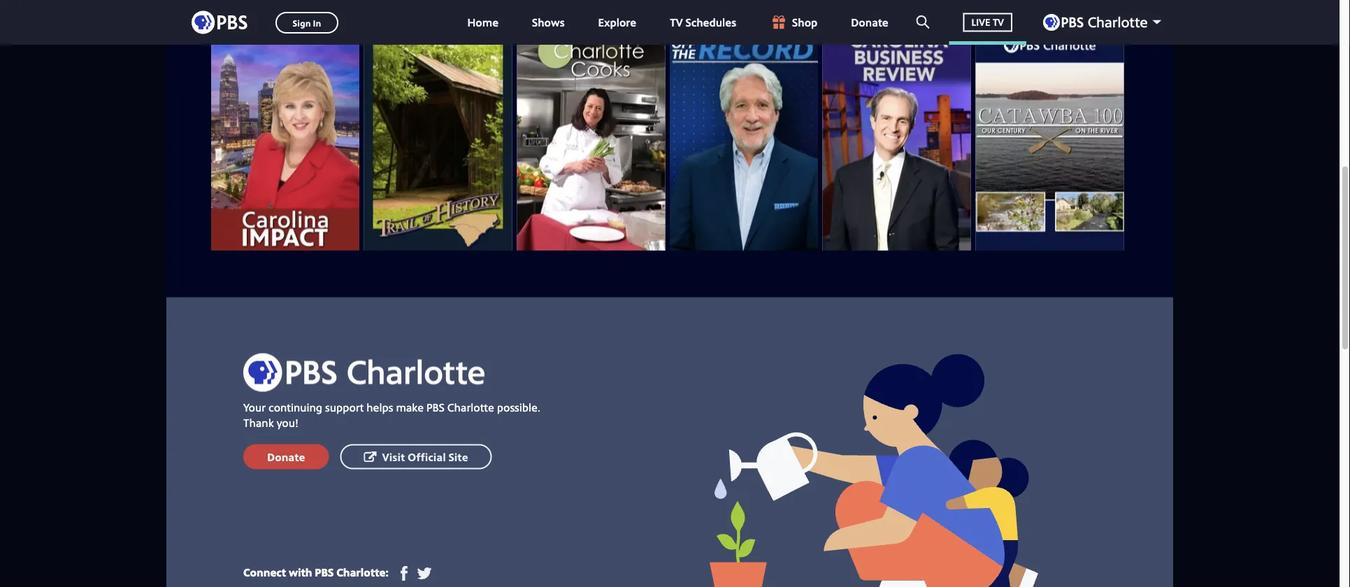 Task type: vqa. For each thing, say whether or not it's contained in the screenshot.
The Calf
no



Task type: describe. For each thing, give the bounding box(es) containing it.
helps
[[367, 400, 393, 415]]

connect
[[243, 565, 286, 580]]

charlotte:
[[336, 565, 389, 580]]

pbs inside the your continuing support helps make pbs charlotte possible. thank you!
[[427, 400, 445, 415]]

visit official site link
[[340, 444, 492, 469]]

live
[[972, 15, 991, 29]]

shop
[[792, 15, 818, 30]]

(opens in new window) image
[[397, 566, 412, 581]]

continuing
[[269, 400, 322, 415]]

visit official site
[[382, 449, 468, 464]]

catawba 100: our century on the river image
[[976, 28, 1124, 251]]

carolina impact image
[[211, 28, 359, 251]]

your
[[243, 400, 266, 415]]

support
[[325, 400, 364, 415]]

home link
[[453, 0, 513, 45]]

connect with pbs charlotte:
[[243, 565, 391, 580]]

tv schedules
[[670, 15, 736, 30]]

you!
[[277, 415, 299, 430]]

site
[[449, 449, 468, 464]]

1 horizontal spatial tv
[[993, 15, 1004, 29]]

0 horizontal spatial pbs charlotte image
[[243, 354, 485, 392]]

thank
[[243, 415, 274, 430]]

0 horizontal spatial donate link
[[243, 444, 329, 469]]

shows link
[[518, 0, 579, 45]]

possible.
[[497, 400, 540, 415]]



Task type: locate. For each thing, give the bounding box(es) containing it.
live tv link
[[949, 0, 1027, 45]]

search image
[[916, 15, 930, 29]]

tv
[[670, 15, 683, 30], [993, 15, 1004, 29]]

donate left search icon
[[851, 15, 889, 30]]

shows
[[532, 15, 565, 30]]

donate down the you!
[[267, 449, 305, 464]]

tv schedules link
[[656, 0, 750, 45]]

donate link
[[837, 0, 902, 45], [243, 444, 329, 469]]

1 horizontal spatial donate link
[[837, 0, 902, 45]]

explore
[[598, 15, 636, 30]]

explore link
[[584, 0, 650, 45]]

visit
[[382, 449, 405, 464]]

pbs right with
[[315, 565, 334, 580]]

0 horizontal spatial tv
[[670, 15, 683, 30]]

0 vertical spatial pbs charlotte image
[[1043, 14, 1148, 31]]

charlotte cooks image
[[517, 28, 665, 251]]

carolina business review image
[[823, 28, 971, 251]]

donate for left donate link
[[267, 449, 305, 464]]

home
[[467, 15, 499, 30]]

1 vertical spatial donate
[[267, 449, 305, 464]]

donate for rightmost donate link
[[851, 15, 889, 30]]

donate link down the you!
[[243, 444, 329, 469]]

donate link left search icon
[[837, 0, 902, 45]]

0 horizontal spatial donate
[[267, 449, 305, 464]]

shop link
[[756, 0, 832, 45]]

donate
[[851, 15, 889, 30], [267, 449, 305, 464]]

1 vertical spatial donate link
[[243, 444, 329, 469]]

live tv
[[972, 15, 1004, 29]]

pbs
[[427, 400, 445, 415], [315, 565, 334, 580]]

trail of history image
[[364, 28, 512, 251]]

0 horizontal spatial pbs
[[315, 565, 334, 580]]

0 vertical spatial donate link
[[837, 0, 902, 45]]

tv right live
[[993, 15, 1004, 29]]

schedules
[[686, 15, 736, 30]]

pbs charlotte image
[[1043, 14, 1148, 31], [243, 354, 485, 392]]

1 vertical spatial pbs charlotte image
[[243, 354, 485, 392]]

0 vertical spatial donate
[[851, 15, 889, 30]]

make
[[396, 400, 424, 415]]

pbs right make in the left of the page
[[427, 400, 445, 415]]

off the record image
[[670, 28, 818, 251]]

1 horizontal spatial pbs charlotte image
[[1043, 14, 1148, 31]]

charlotte
[[447, 400, 494, 415]]

official
[[408, 449, 446, 464]]

your continuing support helps make pbs charlotte possible. thank you!
[[243, 400, 540, 430]]

1 horizontal spatial donate
[[851, 15, 889, 30]]

0 vertical spatial pbs
[[427, 400, 445, 415]]

1 vertical spatial pbs
[[315, 565, 334, 580]]

tv left schedules on the right
[[670, 15, 683, 30]]

pbs image
[[192, 7, 248, 38]]

(opens in new window) image
[[417, 566, 432, 581]]

with
[[289, 565, 312, 580]]

1 horizontal spatial pbs
[[427, 400, 445, 415]]



